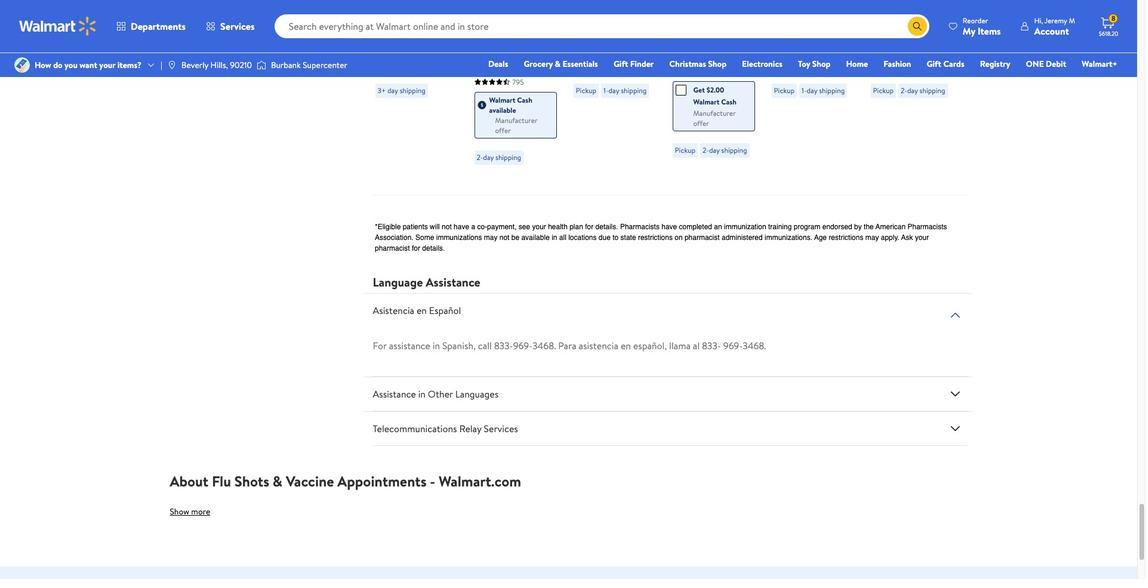 Task type: describe. For each thing, give the bounding box(es) containing it.
christmas
[[669, 58, 706, 70]]

463
[[909, 66, 921, 76]]

soothing
[[817, 62, 854, 75]]

90210
[[230, 59, 252, 71]]

2 969- from the left
[[723, 339, 743, 352]]

product group containing $14.12
[[672, 0, 755, 190]]

my
[[963, 24, 975, 37]]

spray
[[772, 62, 794, 75]]

immune inside $14.44 48.1 ¢/ea emergen-c immune plus vitamin c supplement powder, raspberry, 30 ct
[[375, 35, 409, 48]]

gift finder link
[[608, 57, 659, 70]]

day down antioxidant
[[709, 145, 720, 155]]

1 horizontal spatial in
[[433, 339, 440, 352]]

cards
[[943, 58, 964, 70]]

telecommunications
[[373, 422, 457, 435]]

elderberry,
[[573, 62, 619, 75]]

beverly
[[181, 59, 208, 71]]

antioxidants,
[[871, 62, 924, 75]]

oz
[[829, 75, 838, 88]]

aloe
[[772, 75, 791, 88]]

one
[[1026, 58, 1044, 70]]

(packaging
[[510, 111, 555, 125]]

with inside $14.12 28.2 ¢/ea airborne elderberry   zinc & vitamin c gummies for adults, immune support vitamin d & zinc gummies with powerful antioxidant vitamins c d & e - 50 gummies, elderberry flavor
[[672, 101, 690, 114]]

more
[[191, 506, 210, 518]]

walmart inside get $2.00 walmart cash
[[693, 97, 720, 107]]

asistencia en español image
[[948, 308, 963, 322]]

shipping down vary)
[[495, 152, 521, 162]]

60
[[573, 75, 584, 88]]

1 vertical spatial gummies
[[701, 88, 739, 101]]

mg,
[[635, 62, 650, 75]]

get
[[693, 85, 705, 95]]

reorder my items
[[963, 15, 1001, 37]]

pickup for $11.53
[[774, 85, 795, 96]]

 image for how
[[14, 57, 30, 73]]

emergen- for $14.44
[[375, 22, 416, 35]]

1 horizontal spatial 2-
[[703, 145, 709, 155]]

product group containing $5.34
[[871, 0, 953, 193]]

fashion link
[[878, 57, 917, 70]]

walmart inside walmart cash available
[[489, 95, 515, 105]]

get $2.00 walmart cash walmart plus, element
[[675, 84, 745, 108]]

1 horizontal spatial services
[[484, 422, 518, 435]]

plus
[[411, 35, 428, 48]]

1- for $11.53
[[802, 85, 807, 96]]

support,
[[906, 101, 942, 114]]

electronics link
[[737, 57, 788, 70]]

& inside now $10.99 $13.42 26.2 ¢/ea airborne assorted fruit flavored gummies, 42 count - 750mg of vitamin c and minerals & herbs immune support (packaging may vary)
[[538, 85, 544, 98]]

airborne inside $14.12 28.2 ¢/ea airborne elderberry   zinc & vitamin c gummies for adults, immune support vitamin d & zinc gummies with powerful antioxidant vitamins c d & e - 50 gummies, elderberry flavor
[[672, 22, 709, 35]]

0 vertical spatial zinc
[[719, 35, 736, 48]]

home link
[[841, 57, 873, 70]]

walmart+
[[1082, 58, 1117, 70]]

beverly hills, 90210
[[181, 59, 252, 71]]

$14.12
[[672, 4, 700, 19]]

555
[[612, 66, 623, 76]]

shipping down e
[[721, 145, 747, 155]]

509
[[711, 66, 723, 76]]

departments button
[[106, 12, 196, 41]]

0 horizontal spatial zinc
[[681, 88, 698, 101]]

relay
[[459, 422, 481, 435]]

vegetarian
[[573, 35, 618, 48]]

count
[[531, 59, 555, 72]]

support inside now $10.99 $13.42 26.2 ¢/ea airborne assorted fruit flavored gummies, 42 count - 750mg of vitamin c and minerals & herbs immune support (packaging may vary)
[[474, 111, 507, 125]]

with for $5.34
[[906, 48, 924, 62]]

& left e
[[729, 127, 735, 140]]

extreme
[[798, 22, 833, 35]]

now $10.99 $13.42 26.2 ¢/ea airborne assorted fruit flavored gummies, 42 count - 750mg of vitamin c and minerals & herbs immune support (packaging may vary)
[[474, 4, 555, 138]]

3+
[[378, 85, 386, 96]]

vitamin inside $14.44 48.1 ¢/ea emergen-c immune plus vitamin c supplement powder, raspberry, 30 ct
[[375, 48, 407, 62]]

shipping up support, on the top of the page
[[920, 85, 945, 96]]

$8.38
[[573, 4, 599, 19]]

services inside popup button
[[220, 20, 255, 33]]

- left the 'walmart.com'
[[430, 471, 435, 491]]

vitamins inside $14.12 28.2 ¢/ea airborne elderberry   zinc & vitamin c gummies for adults, immune support vitamin d & zinc gummies with powerful antioxidant vitamins c d & e - 50 gummies, elderberry flavor
[[672, 127, 708, 140]]

your
[[99, 59, 115, 71]]

and inside now $10.99 $13.42 26.2 ¢/ea airborne assorted fruit flavored gummies, 42 count - 750mg of vitamin c and minerals & herbs immune support (packaging may vary)
[[483, 85, 498, 98]]

0.5
[[814, 75, 826, 88]]

for assistance in spanish, call 833-969-3468. para asistencia en español, llama al 833- 969-3468.
[[373, 339, 766, 352]]

orange
[[871, 167, 902, 180]]

deals link
[[483, 57, 514, 70]]

1-day shipping for $11.53
[[802, 85, 845, 96]]

2 3468. from the left
[[743, 339, 766, 352]]

manufacturer for $14.12
[[693, 108, 736, 118]]

next slide for product carousel list image
[[929, 15, 958, 44]]

manufacturer for now $10.99
[[495, 115, 537, 125]]

congestion
[[772, 35, 819, 48]]

$5.34 53.4 ¢/ea emergen-c 1000mg vitamin c powder, with antioxidants, b vitamins and electrolytes for immune support, caffeine free vitamin c supplement fizzy drink mix, super orange flavor - 10 count
[[871, 4, 947, 193]]

1000mg
[[871, 35, 904, 48]]

finder
[[630, 58, 654, 70]]

$5.34
[[871, 4, 897, 19]]

1 horizontal spatial assistance
[[426, 274, 480, 290]]

day left the for at the top right of the page
[[907, 85, 918, 96]]

call
[[478, 339, 492, 352]]

immune inside $14.12 28.2 ¢/ea airborne elderberry   zinc & vitamin c gummies for adults, immune support vitamin d & zinc gummies with powerful antioxidant vitamins c d & e - 50 gummies, elderberry flavor
[[720, 62, 753, 75]]

count inside $5.34 53.4 ¢/ea emergen-c 1000mg vitamin c powder, with antioxidants, b vitamins and electrolytes for immune support, caffeine free vitamin c supplement fizzy drink mix, super orange flavor - 10 count
[[871, 180, 896, 193]]

1 969- from the left
[[513, 339, 532, 352]]

show
[[170, 506, 189, 518]]

8 $618.20
[[1099, 13, 1118, 38]]

languages
[[455, 387, 499, 401]]

grocery & essentials
[[524, 58, 598, 70]]

christmas shop link
[[664, 57, 732, 70]]

asistencia
[[579, 339, 618, 352]]

registry
[[980, 58, 1010, 70]]

flu
[[212, 471, 231, 491]]

vitamin inside now $10.99 $13.42 26.2 ¢/ea airborne assorted fruit flavored gummies, 42 count - 750mg of vitamin c and minerals & herbs immune support (packaging may vary)
[[522, 72, 554, 85]]

& right shots
[[273, 471, 282, 491]]

1 horizontal spatial en
[[621, 339, 631, 352]]

español
[[429, 304, 461, 317]]

how do you want your items?
[[35, 59, 141, 71]]

do
[[53, 59, 62, 71]]

immune inside $5.34 53.4 ¢/ea emergen-c 1000mg vitamin c powder, with antioxidants, b vitamins and electrolytes for immune support, caffeine free vitamin c supplement fizzy drink mix, super orange flavor - 10 count
[[871, 101, 904, 114]]

powder, inside $5.34 53.4 ¢/ea emergen-c 1000mg vitamin c powder, with antioxidants, b vitamins and electrolytes for immune support, caffeine free vitamin c supplement fizzy drink mix, super orange flavor - 10 count
[[871, 48, 904, 62]]

manufacturer offer for now $10.99
[[495, 115, 537, 135]]

free
[[908, 114, 927, 127]]

electrolytes
[[871, 88, 920, 101]]

8261
[[413, 66, 427, 76]]

jeremy
[[1045, 15, 1067, 25]]

$10.99
[[498, 4, 527, 19]]

$13.42
[[474, 19, 497, 31]]

gift for gift finder
[[614, 58, 628, 70]]

supplement inside $14.44 48.1 ¢/ea emergen-c immune plus vitamin c supplement powder, raspberry, 30 ct
[[375, 62, 425, 75]]

3+ day shipping
[[378, 85, 425, 96]]

one debit
[[1026, 58, 1066, 70]]

2 833- from the left
[[702, 339, 721, 352]]

0 horizontal spatial for
[[373, 339, 387, 352]]

ct
[[388, 88, 399, 101]]

$11.53
[[772, 4, 798, 19]]

offer for $14.12
[[693, 118, 709, 128]]

product group containing now $10.99
[[474, 0, 557, 190]]

español,
[[633, 339, 667, 352]]

¢/ea inside now $10.99 $13.42 26.2 ¢/ea airborne assorted fruit flavored gummies, 42 count - 750mg of vitamin c and minerals & herbs immune support (packaging may vary)
[[516, 19, 532, 31]]

services button
[[196, 12, 265, 41]]

offer for now
[[495, 125, 511, 135]]

vera
[[793, 75, 812, 88]]

1- for $8.38
[[604, 85, 609, 96]]

day right 3+
[[387, 85, 398, 96]]

1-day shipping for $8.38
[[604, 85, 647, 96]]

shop for christmas shop
[[708, 58, 727, 70]]

gmo
[[624, 22, 647, 35]]

items
[[978, 24, 1001, 37]]



Task type: locate. For each thing, give the bounding box(es) containing it.
assorted
[[513, 33, 550, 46]]

0 horizontal spatial 2-
[[477, 152, 483, 162]]

1 horizontal spatial support
[[672, 75, 706, 88]]

1 horizontal spatial shop
[[812, 58, 831, 70]]

0 horizontal spatial count
[[587, 75, 613, 88]]

supplement down caffeine
[[871, 140, 920, 153]]

manufacturer offer for $14.12
[[693, 108, 736, 128]]

0 horizontal spatial cash
[[517, 95, 532, 105]]

1 vertical spatial powder,
[[375, 75, 408, 88]]

1 vertical spatial count
[[871, 180, 896, 193]]

gift inside gift cards link
[[927, 58, 941, 70]]

shipping right ct at the top left of page
[[400, 85, 425, 96]]

essentials
[[563, 58, 598, 70]]

pickup for $5.34
[[873, 85, 894, 96]]

0 vertical spatial assistance
[[426, 274, 480, 290]]

assistance in other languages image
[[948, 387, 963, 401]]

1 horizontal spatial powder,
[[871, 48, 904, 62]]

day
[[387, 85, 398, 96], [609, 85, 619, 96], [807, 85, 817, 96], [907, 85, 918, 96], [709, 145, 720, 155], [483, 152, 494, 162]]

0 horizontal spatial walmart
[[489, 95, 515, 105]]

offer
[[693, 118, 709, 128], [495, 125, 511, 135]]

departments
[[131, 20, 186, 33]]

- right e
[[745, 127, 749, 140]]

with inside $11.53 zicam extreme congestion relief no-drip nasal spray with soothing aloe vera 0.5 oz
[[797, 62, 814, 75]]

offer right may
[[495, 125, 511, 135]]

¢/ea inside $5.34 53.4 ¢/ea emergen-c 1000mg vitamin c powder, with antioxidants, b vitamins and electrolytes for immune support, caffeine free vitamin c supplement fizzy drink mix, super orange flavor - 10 count
[[919, 5, 935, 17]]

1 vertical spatial in
[[418, 387, 426, 401]]

750mg
[[480, 72, 509, 85]]

0 horizontal spatial manufacturer
[[495, 115, 537, 125]]

1 product group from the left
[[375, 0, 458, 190]]

3 product group from the left
[[573, 0, 656, 190]]

¢/ea right 14.0
[[620, 5, 636, 17]]

1- down elderberry,
[[604, 85, 609, 96]]

 image left how at the left of the page
[[14, 57, 30, 73]]

42
[[518, 59, 529, 72]]

hills,
[[210, 59, 228, 71]]

shipping
[[400, 85, 425, 96], [621, 85, 647, 96], [819, 85, 845, 96], [920, 85, 945, 96], [721, 145, 747, 155], [495, 152, 521, 162]]

count down 'drink'
[[871, 180, 896, 193]]

1 horizontal spatial 969-
[[723, 339, 743, 352]]

immune left plus
[[375, 35, 409, 48]]

fruit
[[474, 46, 494, 59]]

gummies,
[[573, 48, 614, 62], [474, 59, 515, 72], [686, 140, 727, 153]]

pickup for $8.38
[[576, 85, 596, 96]]

for left assistance
[[373, 339, 387, 352]]

1 833- from the left
[[494, 339, 513, 352]]

2- down antioxidants,
[[901, 85, 907, 96]]

0 horizontal spatial 50
[[622, 62, 633, 75]]

Walmart Site-Wide search field
[[274, 14, 929, 38]]

0 horizontal spatial shop
[[708, 58, 727, 70]]

zicam
[[772, 22, 796, 35]]

pickup
[[576, 85, 596, 96], [774, 85, 795, 96], [873, 85, 894, 96], [675, 145, 695, 155]]

1 horizontal spatial and
[[909, 75, 924, 88]]

0 horizontal spatial en
[[417, 304, 427, 317]]

2 1- from the left
[[802, 85, 807, 96]]

toy shop link
[[793, 57, 836, 70]]

1-day shipping down "505" on the right top of the page
[[802, 85, 845, 96]]

super
[[915, 153, 939, 167]]

burbank
[[271, 59, 301, 71]]

0 horizontal spatial  image
[[14, 57, 30, 73]]

count right 60
[[587, 75, 613, 88]]

2-day shipping up support, on the top of the page
[[901, 85, 945, 96]]

0 vertical spatial gummies
[[716, 48, 754, 62]]

0 horizontal spatial supplement
[[375, 62, 425, 75]]

deals
[[488, 58, 508, 70]]

walmart+ link
[[1076, 57, 1123, 70]]

0 vertical spatial 50
[[622, 62, 633, 75]]

en left español
[[417, 304, 427, 317]]

assistance
[[389, 339, 430, 352]]

Search search field
[[274, 14, 929, 38]]

day down may
[[483, 152, 494, 162]]

emergen- down the $14.44
[[375, 22, 416, 35]]

0 horizontal spatial 1-
[[604, 85, 609, 96]]

¢/ea for $14.12
[[722, 5, 738, 17]]

immune left free
[[871, 101, 904, 114]]

0 vertical spatial for
[[672, 62, 686, 75]]

no-
[[772, 48, 788, 62]]

0 horizontal spatial with
[[672, 101, 690, 114]]

1 horizontal spatial with
[[797, 62, 814, 75]]

1 vertical spatial vitamins
[[672, 127, 708, 140]]

for
[[922, 88, 935, 101]]

1 vertical spatial 50
[[672, 140, 683, 153]]

with
[[906, 48, 924, 62], [797, 62, 814, 75], [672, 101, 690, 114]]

2 emergen- from the left
[[871, 22, 912, 35]]

registry link
[[975, 57, 1016, 70]]

0 vertical spatial vitamins
[[871, 75, 906, 88]]

walmart cash available
[[489, 95, 532, 115]]

0 horizontal spatial vitamins
[[672, 127, 708, 140]]

pickup down spray
[[774, 85, 795, 96]]

cash inside get $2.00 walmart cash
[[721, 97, 737, 107]]

1 vertical spatial support
[[474, 111, 507, 125]]

in left spanish,
[[433, 339, 440, 352]]

manufacturer down minerals
[[495, 115, 537, 125]]

¢/ea
[[427, 5, 443, 17], [620, 5, 636, 17], [722, 5, 738, 17], [919, 5, 935, 17], [516, 19, 532, 31]]

with inside $5.34 53.4 ¢/ea emergen-c 1000mg vitamin c powder, with antioxidants, b vitamins and electrolytes for immune support, caffeine free vitamin c supplement fizzy drink mix, super orange flavor - 10 count
[[906, 48, 924, 62]]

0 vertical spatial d
[[742, 75, 749, 88]]

0 horizontal spatial 2-day shipping
[[477, 152, 521, 162]]

0 vertical spatial supplement
[[375, 62, 425, 75]]

manufacturer offer down get $2.00 walmart cash
[[693, 108, 736, 128]]

2 horizontal spatial gummies,
[[686, 140, 727, 153]]

- left 750mg
[[474, 72, 478, 85]]

grocery & essentials link
[[518, 57, 603, 70]]

0 vertical spatial powder,
[[871, 48, 904, 62]]

1-
[[604, 85, 609, 96], [802, 85, 807, 96]]

& right the count
[[555, 58, 561, 70]]

6 product group from the left
[[871, 0, 953, 193]]

Get $2.00 Walmart Cash checkbox
[[675, 85, 686, 96]]

50 inside $14.12 28.2 ¢/ea airborne elderberry   zinc & vitamin c gummies for adults, immune support vitamin d & zinc gummies with powerful antioxidant vitamins c d & e - 50 gummies, elderberry flavor
[[672, 140, 683, 153]]

1 horizontal spatial count
[[871, 180, 896, 193]]

cash inside walmart cash available
[[517, 95, 532, 105]]

1 horizontal spatial 2-day shipping
[[703, 145, 747, 155]]

969- right call
[[513, 339, 532, 352]]

services right relay
[[484, 422, 518, 435]]

supplement inside $5.34 53.4 ¢/ea emergen-c 1000mg vitamin c powder, with antioxidants, b vitamins and electrolytes for immune support, caffeine free vitamin c supplement fizzy drink mix, super orange flavor - 10 count
[[871, 140, 920, 153]]

2-day shipping down e
[[703, 145, 747, 155]]

1 vertical spatial supplement
[[871, 140, 920, 153]]

1- left 0.5
[[802, 85, 807, 96]]

d
[[742, 75, 749, 88], [720, 127, 727, 140]]

¢/ea up assorted at the left of the page
[[516, 19, 532, 31]]

d left e
[[720, 127, 727, 140]]

1 vertical spatial en
[[621, 339, 631, 352]]

2 1-day shipping from the left
[[802, 85, 845, 96]]

0 vertical spatial support
[[672, 75, 706, 88]]

powder, left 8261
[[375, 75, 408, 88]]

day down 555
[[609, 85, 619, 96]]

spanish,
[[442, 339, 476, 352]]

0 horizontal spatial and
[[483, 85, 498, 98]]

for inside $14.12 28.2 ¢/ea airborne elderberry   zinc & vitamin c gummies for adults, immune support vitamin d & zinc gummies with powerful antioxidant vitamins c d & e - 50 gummies, elderberry flavor
[[672, 62, 686, 75]]

 image
[[257, 59, 266, 71]]

1 horizontal spatial supplement
[[871, 140, 920, 153]]

1 vertical spatial services
[[484, 422, 518, 435]]

4 product group from the left
[[672, 0, 755, 190]]

and left b
[[909, 75, 924, 88]]

2 gift from the left
[[927, 58, 941, 70]]

powder, inside $14.44 48.1 ¢/ea emergen-c immune plus vitamin c supplement powder, raspberry, 30 ct
[[375, 75, 408, 88]]

53.4
[[902, 5, 917, 17]]

1 horizontal spatial manufacturer offer
[[693, 108, 736, 128]]

3468. right al
[[743, 339, 766, 352]]

1 horizontal spatial 50
[[672, 140, 683, 153]]

pickup down elderberry,
[[576, 85, 596, 96]]

& right minerals
[[538, 85, 544, 98]]

vitamin
[[906, 35, 938, 48], [375, 48, 407, 62], [672, 48, 704, 62], [522, 72, 554, 85], [708, 75, 740, 88], [871, 127, 903, 140]]

flavor down e
[[719, 153, 744, 167]]

vitamins down powerful
[[672, 127, 708, 140]]

1 3468. from the left
[[532, 339, 556, 352]]

vaccine
[[286, 471, 334, 491]]

0 horizontal spatial manufacturer offer
[[495, 115, 537, 135]]

1 horizontal spatial manufacturer
[[693, 108, 736, 118]]

product group containing $8.38
[[573, 0, 656, 190]]

2 horizontal spatial 2-day shipping
[[901, 85, 945, 96]]

product group
[[375, 0, 458, 190], [474, 0, 557, 190], [573, 0, 656, 190], [672, 0, 755, 190], [772, 0, 854, 190], [871, 0, 953, 193]]

cash
[[517, 95, 532, 105], [721, 97, 737, 107]]

0 horizontal spatial 833-
[[494, 339, 513, 352]]

flavor inside $14.12 28.2 ¢/ea airborne elderberry   zinc & vitamin c gummies for adults, immune support vitamin d & zinc gummies with powerful antioxidant vitamins c d & e - 50 gummies, elderberry flavor
[[719, 153, 744, 167]]

in left other
[[418, 387, 426, 401]]

1 vertical spatial for
[[373, 339, 387, 352]]

$14.44
[[375, 4, 407, 19]]

969- right al
[[723, 339, 743, 352]]

1 vertical spatial elderberry
[[672, 153, 716, 167]]

immune inside now $10.99 $13.42 26.2 ¢/ea airborne assorted fruit flavored gummies, 42 count - 750mg of vitamin c and minerals & herbs immune support (packaging may vary)
[[501, 98, 535, 111]]

1-day shipping down 555
[[604, 85, 647, 96]]

appointments
[[337, 471, 427, 491]]

2 horizontal spatial 2-
[[901, 85, 907, 96]]

1 horizontal spatial for
[[672, 62, 686, 75]]

count inside $8.38 14.0 ¢/ea equate non gmo vegetarian gummies, black elderberry, 50 mg, 60 count
[[587, 75, 613, 88]]

1 elderberry from the top
[[672, 35, 716, 48]]

emergen- down $5.34
[[871, 22, 912, 35]]

$11.53 zicam extreme congestion relief no-drip nasal spray with soothing aloe vera 0.5 oz
[[772, 4, 854, 88]]

gummies, inside $14.12 28.2 ¢/ea airborne elderberry   zinc & vitamin c gummies for adults, immune support vitamin d & zinc gummies with powerful antioxidant vitamins c d & e - 50 gummies, elderberry flavor
[[686, 140, 727, 153]]

assistance up español
[[426, 274, 480, 290]]

support inside $14.12 28.2 ¢/ea airborne elderberry   zinc & vitamin c gummies for adults, immune support vitamin d & zinc gummies with powerful antioxidant vitamins c d & e - 50 gummies, elderberry flavor
[[672, 75, 706, 88]]

search icon image
[[913, 21, 922, 31]]

0 horizontal spatial assistance
[[373, 387, 416, 401]]

of
[[511, 72, 520, 85]]

herbs
[[474, 98, 499, 111]]

5 product group from the left
[[772, 0, 854, 190]]

0 vertical spatial elderberry
[[672, 35, 716, 48]]

¢/ea for $8.38
[[620, 5, 636, 17]]

show more button
[[170, 502, 210, 521]]

how
[[35, 59, 51, 71]]

count
[[587, 75, 613, 88], [871, 180, 896, 193]]

2-
[[901, 85, 907, 96], [703, 145, 709, 155], [477, 152, 483, 162]]

gummies, inside now $10.99 $13.42 26.2 ¢/ea airborne assorted fruit flavored gummies, 42 count - 750mg of vitamin c and minerals & herbs immune support (packaging may vary)
[[474, 59, 515, 72]]

1 horizontal spatial vitamins
[[871, 75, 906, 88]]

1 shop from the left
[[708, 58, 727, 70]]

gift for gift cards
[[927, 58, 941, 70]]

walmart down get
[[693, 97, 720, 107]]

show more
[[170, 506, 210, 518]]

manufacturer offer down minerals
[[495, 115, 537, 135]]

1 vertical spatial d
[[720, 127, 727, 140]]

 image for beverly
[[167, 60, 177, 70]]

1 horizontal spatial  image
[[167, 60, 177, 70]]

for
[[672, 62, 686, 75], [373, 339, 387, 352]]

cash down $2.00
[[721, 97, 737, 107]]

1 horizontal spatial 3468.
[[743, 339, 766, 352]]

$14.44 48.1 ¢/ea emergen-c immune plus vitamin c supplement powder, raspberry, 30 ct
[[375, 4, 455, 101]]

1 horizontal spatial cash
[[721, 97, 737, 107]]

emergen- inside $14.44 48.1 ¢/ea emergen-c immune plus vitamin c supplement powder, raspberry, 30 ct
[[375, 22, 416, 35]]

shipping down soothing
[[819, 85, 845, 96]]

&
[[738, 35, 744, 48], [555, 58, 561, 70], [538, 85, 544, 98], [672, 88, 679, 101], [729, 127, 735, 140], [273, 471, 282, 491]]

immune up $2.00
[[720, 62, 753, 75]]

airborne inside now $10.99 $13.42 26.2 ¢/ea airborne assorted fruit flavored gummies, 42 count - 750mg of vitamin c and minerals & herbs immune support (packaging may vary)
[[474, 33, 511, 46]]

llama
[[669, 339, 691, 352]]

2 elderberry from the top
[[672, 153, 716, 167]]

d down electronics link at right
[[742, 75, 749, 88]]

cash down the 795
[[517, 95, 532, 105]]

¢/ea inside $8.38 14.0 ¢/ea equate non gmo vegetarian gummies, black elderberry, 50 mg, 60 count
[[620, 5, 636, 17]]

¢/ea for $14.44
[[427, 5, 443, 17]]

elderberry down antioxidant
[[672, 153, 716, 167]]

electronics
[[742, 58, 783, 70]]

elderberry
[[672, 35, 716, 48], [672, 153, 716, 167]]

1 1-day shipping from the left
[[604, 85, 647, 96]]

emergen- for $5.34
[[871, 22, 912, 35]]

 image right |
[[167, 60, 177, 70]]

1 horizontal spatial gummies,
[[573, 48, 614, 62]]

telecommunications relay services image
[[948, 421, 963, 436]]

¢/ea inside $14.44 48.1 ¢/ea emergen-c immune plus vitamin c supplement powder, raspberry, 30 ct
[[427, 5, 443, 17]]

offer down powerful
[[693, 118, 709, 128]]

- left 10
[[932, 167, 936, 180]]

para
[[558, 339, 576, 352]]

walmart down 750mg
[[489, 95, 515, 105]]

fashion
[[884, 58, 911, 70]]

airborne
[[672, 22, 709, 35], [474, 33, 511, 46]]

2-day shipping down vary)
[[477, 152, 521, 162]]

with for $11.53
[[797, 62, 814, 75]]

1 1- from the left
[[604, 85, 609, 96]]

10
[[938, 167, 947, 180]]

0 vertical spatial en
[[417, 304, 427, 317]]

1 horizontal spatial walmart
[[693, 97, 720, 107]]

vitamins inside $5.34 53.4 ¢/ea emergen-c 1000mg vitamin c powder, with antioxidants, b vitamins and electrolytes for immune support, caffeine free vitamin c supplement fizzy drink mix, super orange flavor - 10 count
[[871, 75, 906, 88]]

1 emergen- from the left
[[375, 22, 416, 35]]

debit
[[1046, 58, 1066, 70]]

|
[[161, 59, 162, 71]]

assistance up telecommunications
[[373, 387, 416, 401]]

¢/ea right 48.1
[[427, 5, 443, 17]]

flavor
[[719, 153, 744, 167], [904, 167, 930, 180]]

relief
[[821, 35, 845, 48]]

shop for toy shop
[[812, 58, 831, 70]]

28.2
[[704, 5, 720, 17]]

833- right al
[[702, 339, 721, 352]]

& left get
[[672, 88, 679, 101]]

for up get $2.00 walmart cash option
[[672, 62, 686, 75]]

powerful
[[692, 101, 729, 114]]

2 shop from the left
[[812, 58, 831, 70]]

1 horizontal spatial offer
[[693, 118, 709, 128]]

2 horizontal spatial with
[[906, 48, 924, 62]]

0 vertical spatial count
[[587, 75, 613, 88]]

immune
[[375, 35, 409, 48], [720, 62, 753, 75], [501, 98, 535, 111], [871, 101, 904, 114]]

emergen- inside $5.34 53.4 ¢/ea emergen-c 1000mg vitamin c powder, with antioxidants, b vitamins and electrolytes for immune support, caffeine free vitamin c supplement fizzy drink mix, super orange flavor - 10 count
[[871, 22, 912, 35]]

0 horizontal spatial offer
[[495, 125, 511, 135]]

795
[[512, 77, 524, 87]]

0 horizontal spatial services
[[220, 20, 255, 33]]

manufacturer offer
[[693, 108, 736, 128], [495, 115, 537, 135]]

1 horizontal spatial flavor
[[904, 167, 930, 180]]

2- down antioxidant
[[703, 145, 709, 155]]

flavor inside $5.34 53.4 ¢/ea emergen-c 1000mg vitamin c powder, with antioxidants, b vitamins and electrolytes for immune support, caffeine free vitamin c supplement fizzy drink mix, super orange flavor - 10 count
[[904, 167, 930, 180]]

¢/ea right 53.4 at the top
[[919, 5, 935, 17]]

caffeine
[[871, 114, 906, 127]]

drip
[[788, 48, 806, 62]]

0 horizontal spatial airborne
[[474, 33, 511, 46]]

 image
[[14, 57, 30, 73], [167, 60, 177, 70]]

and up the available
[[483, 85, 498, 98]]

1 gift from the left
[[614, 58, 628, 70]]

2-day shipping
[[901, 85, 945, 96], [703, 145, 747, 155], [477, 152, 521, 162]]

¢/ea right 28.2
[[722, 5, 738, 17]]

1-day shipping
[[604, 85, 647, 96], [802, 85, 845, 96]]

pickup down antioxidants,
[[873, 85, 894, 96]]

0 horizontal spatial gummies,
[[474, 59, 515, 72]]

assistance
[[426, 274, 480, 290], [373, 387, 416, 401]]

powder, right home
[[871, 48, 904, 62]]

grocery
[[524, 58, 553, 70]]

elderberry up christmas shop
[[672, 35, 716, 48]]

airborne down $13.42
[[474, 33, 511, 46]]

- inside now $10.99 $13.42 26.2 ¢/ea airborne assorted fruit flavored gummies, 42 count - 750mg of vitamin c and minerals & herbs immune support (packaging may vary)
[[474, 72, 478, 85]]

supplement up 3+ day shipping
[[375, 62, 425, 75]]

product group containing $11.53
[[772, 0, 854, 190]]

gift cards
[[927, 58, 964, 70]]

2 product group from the left
[[474, 0, 557, 190]]

black
[[617, 48, 639, 62]]

want
[[80, 59, 97, 71]]

toy
[[798, 58, 810, 70]]

1 horizontal spatial emergen-
[[871, 22, 912, 35]]

1 horizontal spatial airborne
[[672, 22, 709, 35]]

1 vertical spatial assistance
[[373, 387, 416, 401]]

gift inside gift finder 'link'
[[614, 58, 628, 70]]

- inside $14.12 28.2 ¢/ea airborne elderberry   zinc & vitamin c gummies for adults, immune support vitamin d & zinc gummies with powerful antioxidant vitamins c d & e - 50 gummies, elderberry flavor
[[745, 127, 749, 140]]

services up 90210
[[220, 20, 255, 33]]

christmas shop
[[669, 58, 727, 70]]

¢/ea inside $14.12 28.2 ¢/ea airborne elderberry   zinc & vitamin c gummies for adults, immune support vitamin d & zinc gummies with powerful antioxidant vitamins c d & e - 50 gummies, elderberry flavor
[[722, 5, 738, 17]]

0 horizontal spatial d
[[720, 127, 727, 140]]

2- down may
[[477, 152, 483, 162]]

0 vertical spatial in
[[433, 339, 440, 352]]

flavor left 10
[[904, 167, 930, 180]]

0 horizontal spatial powder,
[[375, 75, 408, 88]]

language assistance
[[373, 274, 480, 290]]

language
[[373, 274, 423, 290]]

- inside $5.34 53.4 ¢/ea emergen-c 1000mg vitamin c powder, with antioxidants, b vitamins and electrolytes for immune support, caffeine free vitamin c supplement fizzy drink mix, super orange flavor - 10 count
[[932, 167, 936, 180]]

0 vertical spatial services
[[220, 20, 255, 33]]

0 horizontal spatial gift
[[614, 58, 628, 70]]

en left español,
[[621, 339, 631, 352]]

26.2
[[499, 19, 514, 31]]

immune down the 795
[[501, 98, 535, 111]]

vitamins down 'fashion'
[[871, 75, 906, 88]]

833- right call
[[494, 339, 513, 352]]

1 horizontal spatial gift
[[927, 58, 941, 70]]

50 inside $8.38 14.0 ¢/ea equate non gmo vegetarian gummies, black elderberry, 50 mg, 60 count
[[622, 62, 633, 75]]

3468. left para
[[532, 339, 556, 352]]

0 horizontal spatial flavor
[[719, 153, 744, 167]]

0 horizontal spatial 969-
[[513, 339, 532, 352]]

product group containing $14.44
[[375, 0, 458, 190]]

$14.12 28.2 ¢/ea airborne elderberry   zinc & vitamin c gummies for adults, immune support vitamin d & zinc gummies with powerful antioxidant vitamins c d & e - 50 gummies, elderberry flavor
[[672, 4, 754, 167]]

and inside $5.34 53.4 ¢/ea emergen-c 1000mg vitamin c powder, with antioxidants, b vitamins and electrolytes for immune support, caffeine free vitamin c supplement fizzy drink mix, super orange flavor - 10 count
[[909, 75, 924, 88]]

walmart image
[[19, 17, 97, 36]]

gummies
[[716, 48, 754, 62], [701, 88, 739, 101]]

c inside now $10.99 $13.42 26.2 ¢/ea airborne assorted fruit flavored gummies, 42 count - 750mg of vitamin c and minerals & herbs immune support (packaging may vary)
[[474, 85, 481, 98]]

& up electronics link at right
[[738, 35, 744, 48]]

0 horizontal spatial 3468.
[[532, 339, 556, 352]]

manufacturer down get $2.00 walmart cash
[[693, 108, 736, 118]]

0 horizontal spatial 1-day shipping
[[604, 85, 647, 96]]

1 horizontal spatial d
[[742, 75, 749, 88]]

gummies, inside $8.38 14.0 ¢/ea equate non gmo vegetarian gummies, black elderberry, 50 mg, 60 count
[[573, 48, 614, 62]]

¢/ea for $5.34
[[919, 5, 935, 17]]

gift
[[614, 58, 628, 70], [927, 58, 941, 70]]

shipping down mg,
[[621, 85, 647, 96]]

pickup down antioxidant
[[675, 145, 695, 155]]

day down "505" on the right top of the page
[[807, 85, 817, 96]]

1 horizontal spatial 833-
[[702, 339, 721, 352]]

minerals
[[500, 85, 535, 98]]

1 horizontal spatial 1-day shipping
[[802, 85, 845, 96]]

assistance in other languages
[[373, 387, 499, 401]]

1 horizontal spatial zinc
[[719, 35, 736, 48]]

airborne down $14.12
[[672, 22, 709, 35]]

1 vertical spatial zinc
[[681, 88, 698, 101]]

0 horizontal spatial support
[[474, 111, 507, 125]]

0 horizontal spatial emergen-
[[375, 22, 416, 35]]

fizzy
[[922, 140, 942, 153]]



Task type: vqa. For each thing, say whether or not it's contained in the screenshot.
Holiday
no



